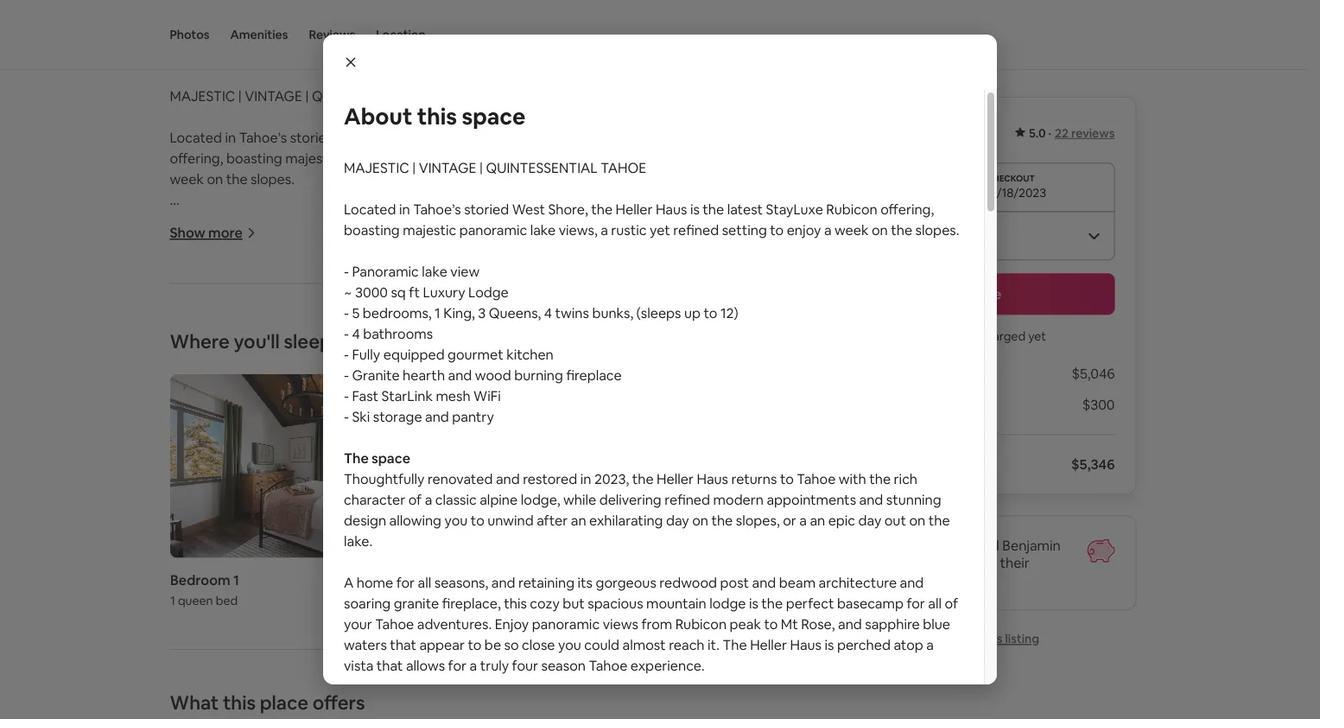 Task type: describe. For each thing, give the bounding box(es) containing it.
0 horizontal spatial allowing
[[300, 460, 353, 478]]

lodge inside about this space dialog
[[469, 283, 509, 301]]

0 vertical spatial it.
[[706, 585, 718, 603]]

0 horizontal spatial lodge
[[563, 543, 599, 561]]

mt inside a home for all seasons, and retaining its gorgeous redwood post and beam architecture and soaring granite fireplace, this cozy but spacious mountain lodge is the perfect basecamp for all of your tahoe adventures. enjoy panoramic views from rubicon peak to mt rose, and sapphire blue waters that appear to be so close you could almost reach it. the heller haus is perched atop a vista that allows for a truly four season tahoe experience.
[[781, 615, 798, 633]]

0 vertical spatial could
[[583, 585, 618, 603]]

wood inside about this space dialog
[[475, 366, 511, 384]]

lodge, inside about this space dialog
[[521, 491, 561, 508]]

0 vertical spatial lodge,
[[374, 440, 413, 457]]

reserve button
[[837, 274, 1115, 315]]

reviews
[[309, 27, 355, 42]]

thoughtfully renovated and restored in 2023, the heller haus returns to tahoe with the rich character of a classic alpine lodge, while delivering refined modern appointments and stunning design allowing you to unwind after an exhilarating day on the slopes, or a an epic day out on the lake. inside about this space dialog
[[344, 470, 950, 550]]

ft inside about this space dialog
[[409, 283, 420, 301]]

covers
[[837, 554, 879, 572]]

0 vertical spatial beam
[[605, 523, 642, 540]]

offers
[[313, 690, 365, 715]]

- panoramic lake view ~ 3000 sq ft luxury lodge - 5 bedrooms, 1 king, 3 queens, 4 twins bunks, (sleeps up to 12) - 4 bathrooms - fully equipped gourmet kitchen - granite hearth and wood burning fireplace - fast starlink mesh wifi - ski storage and pantry inside about this space dialog
[[344, 262, 739, 425]]

0 horizontal spatial with
[[665, 419, 693, 437]]

~ inside about this space dialog
[[344, 283, 352, 301]]

0 horizontal spatial post
[[546, 523, 575, 540]]

lodge inside a home for all seasons, and retaining its gorgeous redwood post and beam architecture and soaring granite fireplace, this cozy but spacious mountain lodge is the perfect basecamp for all of your tahoe adventures. enjoy panoramic views from rubicon peak to mt rose, and sapphire blue waters that appear to be so close you could almost reach it. the heller haus is perched atop a vista that allows for a truly four season tahoe experience.
[[710, 594, 746, 612]]

where you'll sleep
[[170, 329, 332, 354]]

0 vertical spatial returns
[[557, 419, 603, 437]]

2 horizontal spatial yet
[[1029, 329, 1047, 344]]

could inside about this space dialog
[[585, 636, 620, 653]]

single
[[469, 592, 501, 608]]

experience. inside a home for all seasons, and retaining its gorgeous redwood post and beam architecture and soaring granite fireplace, this cozy but spacious mountain lodge is the perfect basecamp for all of your tahoe adventures. enjoy panoramic views from rubicon peak to mt rose, and sapphire blue waters that appear to be so close you could almost reach it. the heller haus is perched atop a vista that allows for a truly four season tahoe experience.
[[631, 656, 705, 674]]

queens, inside about this space dialog
[[489, 304, 541, 322]]

vintage for ~ 3000 sq ft luxury lodge
[[419, 159, 477, 176]]

about this space
[[344, 102, 526, 131]]

0 horizontal spatial queens,
[[315, 253, 367, 271]]

highly
[[386, 13, 419, 29]]

0 horizontal spatial bunks,
[[418, 253, 460, 271]]

0 horizontal spatial hearth
[[229, 315, 271, 333]]

0 vertical spatial out
[[245, 481, 266, 499]]

22
[[1055, 125, 1069, 141]]

0 vertical spatial kitchen
[[332, 294, 380, 312]]

luxury inside about this space dialog
[[423, 283, 465, 301]]

0 horizontal spatial ~
[[170, 232, 178, 250]]

reach inside a home for all seasons, and retaining its gorgeous redwood post and beam architecture and soaring granite fireplace, this cozy but spacious mountain lodge is the perfect basecamp for all of your tahoe adventures. enjoy panoramic views from rubicon peak to mt rose, and sapphire blue waters that appear to be so close you could almost reach it. the heller haus is perched atop a vista that allows for a truly four season tahoe experience.
[[669, 636, 705, 653]]

5.0
[[1029, 125, 1046, 141]]

0 horizontal spatial views
[[553, 564, 589, 582]]

0 vertical spatial space
[[462, 102, 526, 131]]

superhosts are experienced, highly rated hosts.
[[225, 13, 489, 29]]

1 horizontal spatial allows
[[446, 606, 485, 623]]

0 vertical spatial adventures.
[[367, 564, 442, 582]]

majestic for - panoramic lake view
[[170, 87, 235, 105]]

their
[[1000, 554, 1030, 572]]

west for ~ 3000 sq ft luxury lodge
[[512, 200, 545, 218]]

report
[[940, 631, 980, 647]]

shore, for ~ 3000 sq ft luxury lodge
[[548, 200, 588, 218]]

what
[[170, 690, 219, 715]]

redwood inside a home for all seasons, and retaining its gorgeous redwood post and beam architecture and soaring granite fireplace, this cozy but spacious mountain lodge is the perfect basecamp for all of your tahoe adventures. enjoy panoramic views from rubicon peak to mt rose, and sapphire blue waters that appear to be so close you could almost reach it. the heller haus is perched atop a vista that allows for a truly four season tahoe experience.
[[660, 574, 717, 591]]

0 vertical spatial lodge
[[294, 232, 335, 250]]

yet for - 5 bedrooms, 1 king, 3 queens, 4 twins bunks, (sleeps up to 12)
[[650, 221, 671, 239]]

while inside 'thoughtfully renovated and restored in 2023, the heller haus returns to tahoe with the rich character of a classic alpine lodge, while delivering refined modern appointments and stunning design allowing you to unwind after an exhilarating day on the slopes, or a an epic day out on the lake.'
[[564, 491, 597, 508]]

bathrooms inside about this space dialog
[[363, 325, 433, 342]]

show more
[[170, 224, 243, 242]]

0 horizontal spatial twins
[[381, 253, 415, 271]]

0 horizontal spatial renovated
[[254, 419, 319, 437]]

0 vertical spatial almost
[[621, 585, 664, 603]]

0 horizontal spatial 3
[[304, 253, 312, 271]]

burning inside about this space dialog
[[514, 366, 563, 384]]

queen
[[178, 592, 213, 608]]

0 vertical spatial truly
[[520, 606, 549, 623]]

0 vertical spatial close
[[520, 585, 554, 603]]

located for ~ 3000 sq ft luxury lodge
[[344, 200, 396, 218]]

alpine inside 'thoughtfully renovated and restored in 2023, the heller haus returns to tahoe with the rich character of a classic alpine lodge, while delivering refined modern appointments and stunning design allowing you to unwind after an exhilarating day on the slopes, or a an epic day out on the lake.'
[[480, 491, 518, 508]]

rose, inside a home for all seasons, and retaining its gorgeous redwood post and beam architecture and soaring granite fireplace, this cozy but spacious mountain lodge is the perfect basecamp for all of your tahoe adventures. enjoy panoramic views from rubicon peak to mt rose, and sapphire blue waters that appear to be so close you could almost reach it. the heller haus is perched atop a vista that allows for a truly four season tahoe experience.
[[801, 615, 835, 633]]

0 vertical spatial appointments
[[620, 440, 709, 457]]

enjoy for - 5 bedrooms, 1 king, 3 queens, 4 twins bunks, (sleeps up to 12)
[[787, 221, 822, 239]]

0 horizontal spatial unwind
[[399, 460, 445, 478]]

0 vertical spatial granite
[[178, 315, 226, 333]]

0 vertical spatial restored
[[349, 419, 403, 437]]

0 vertical spatial epic
[[188, 481, 215, 499]]

thoughtfully inside 'thoughtfully renovated and restored in 2023, the heller haus returns to tahoe with the rich character of a classic alpine lodge, while delivering refined modern appointments and stunning design allowing you to unwind after an exhilarating day on the slopes, or a an epic day out on the lake.'
[[344, 470, 425, 488]]

show more button
[[170, 224, 257, 242]]

and
[[974, 537, 1000, 554]]

so inside a home for all seasons, and retaining its gorgeous redwood post and beam architecture and soaring granite fireplace, this cozy but spacious mountain lodge is the perfect basecamp for all of your tahoe adventures. enjoy panoramic views from rubicon peak to mt rose, and sapphire blue waters that appear to be so close you could almost reach it. the heller haus is perched atop a vista that allows for a truly four season tahoe experience.
[[504, 636, 519, 653]]

stayluxe for - 5 bedrooms, 1 king, 3 queens, 4 twins bunks, (sleeps up to 12)
[[766, 200, 824, 218]]

seasons, inside about this space dialog
[[435, 574, 489, 591]]

0 vertical spatial experience.
[[170, 626, 244, 644]]

11/18/2023
[[987, 185, 1047, 201]]

are
[[291, 13, 308, 29]]

0 horizontal spatial basecamp
[[170, 564, 236, 582]]

you'll
[[234, 329, 280, 354]]

quintessential for - panoramic lake view
[[312, 87, 424, 105]]

granite inside about this space dialog
[[352, 366, 400, 384]]

close inside a home for all seasons, and retaining its gorgeous redwood post and beam architecture and soaring granite fireplace, this cozy but spacious mountain lodge is the perfect basecamp for all of your tahoe adventures. enjoy panoramic views from rubicon peak to mt rose, and sapphire blue waters that appear to be so close you could almost reach it. the heller haus is perched atop a vista that allows for a truly four season tahoe experience.
[[522, 636, 555, 653]]

0 horizontal spatial (sleeps
[[463, 253, 507, 271]]

0 vertical spatial seasons,
[[260, 523, 314, 540]]

bed
[[215, 592, 237, 608]]

with inside 'thoughtfully renovated and restored in 2023, the heller haus returns to tahoe with the rich character of a classic alpine lodge, while delivering refined modern appointments and stunning design allowing you to unwind after an exhilarating day on the slopes, or a an epic day out on the lake.'
[[839, 470, 867, 488]]

amenities
[[230, 27, 288, 42]]

location
[[376, 27, 426, 42]]

1 vertical spatial be
[[483, 585, 500, 603]]

tahoe for - panoramic lake view
[[427, 87, 473, 105]]

hosts.
[[455, 13, 489, 29]]

0 vertical spatial classic
[[288, 440, 329, 457]]

0 vertical spatial mt
[[170, 585, 187, 603]]

5.0 · 22 reviews
[[1029, 125, 1115, 141]]

stunning inside about this space dialog
[[887, 491, 942, 508]]

report this listing
[[940, 631, 1040, 647]]

classic inside 'thoughtfully renovated and restored in 2023, the heller haus returns to tahoe with the rich character of a classic alpine lodge, while delivering refined modern appointments and stunning design allowing you to unwind after an exhilarating day on the slopes, or a an epic day out on the lake.'
[[435, 491, 477, 508]]

charged
[[980, 329, 1026, 344]]

boasting for ~ 3000 sq ft luxury lodge
[[344, 221, 400, 239]]

0 vertical spatial up
[[510, 253, 527, 271]]

1 horizontal spatial four
[[552, 606, 579, 623]]

(sleeps inside - panoramic lake view ~ 3000 sq ft luxury lodge - 5 bedrooms, 1 king, 3 queens, 4 twins bunks, (sleeps up to 12) - 4 bathrooms - fully equipped gourmet kitchen - granite hearth and wood burning fireplace - fast starlink mesh wifi - ski storage and pantry
[[637, 304, 681, 322]]

quintessential for ~ 3000 sq ft luxury lodge
[[486, 159, 598, 176]]

sq inside - panoramic lake view ~ 3000 sq ft luxury lodge - 5 bedrooms, 1 king, 3 queens, 4 twins bunks, (sleeps up to 12) - 4 bathrooms - fully equipped gourmet kitchen - granite hearth and wood burning fireplace - fast starlink mesh wifi - ski storage and pantry
[[391, 283, 406, 301]]

0 horizontal spatial redwood
[[486, 523, 543, 540]]

your inside a home for all seasons, and retaining its gorgeous redwood post and beam architecture and soaring granite fireplace, this cozy but spacious mountain lodge is the perfect basecamp for all of your tahoe adventures. enjoy panoramic views from rubicon peak to mt rose, and sapphire blue waters that appear to be so close you could almost reach it. the heller haus is perched atop a vista that allows for a truly four season tahoe experience.
[[344, 615, 372, 633]]

blue inside a home for all seasons, and retaining its gorgeous redwood post and beam architecture and soaring granite fireplace, this cozy but spacious mountain lodge is the perfect basecamp for all of your tahoe adventures. enjoy panoramic views from rubicon peak to mt rose, and sapphire blue waters that appear to be so close you could almost reach it. the heller haus is perched atop a vista that allows for a truly four season tahoe experience.
[[923, 615, 951, 633]]

0 vertical spatial fireplace,
[[295, 543, 354, 561]]

you won't be charged yet
[[906, 329, 1047, 344]]

cozy inside a home for all seasons, and retaining its gorgeous redwood post and beam architecture and soaring granite fireplace, this cozy but spacious mountain lodge is the perfect basecamp for all of your tahoe adventures. enjoy panoramic views from rubicon peak to mt rose, and sapphire blue waters that appear to be so close you could almost reach it. the heller haus is perched atop a vista that allows for a truly four season tahoe experience.
[[530, 594, 560, 612]]

bedrooms, inside - panoramic lake view ~ 3000 sq ft luxury lodge - 5 bedrooms, 1 king, 3 queens, 4 twins bunks, (sleeps up to 12) - 4 bathrooms - fully equipped gourmet kitchen - granite hearth and wood burning fireplace - fast starlink mesh wifi - ski storage and pantry
[[363, 304, 432, 322]]

won't
[[929, 329, 960, 344]]

architecture inside a home for all seasons, and retaining its gorgeous redwood post and beam architecture and soaring granite fireplace, this cozy but spacious mountain lodge is the perfect basecamp for all of your tahoe adventures. enjoy panoramic views from rubicon peak to mt rose, and sapphire blue waters that appear to be so close you could almost reach it. the heller haus is perched atop a vista that allows for a truly four season tahoe experience.
[[819, 574, 897, 591]]

2023, inside 'thoughtfully renovated and restored in 2023, the heller haus returns to tahoe with the rich character of a classic alpine lodge, while delivering refined modern appointments and stunning design allowing you to unwind after an exhilarating day on the slopes, or a an epic day out on the lake.'
[[595, 470, 629, 488]]

0 vertical spatial spacious
[[441, 543, 496, 561]]

appointments inside about this space dialog
[[767, 491, 857, 508]]

0 vertical spatial ski
[[178, 357, 196, 374]]

be inside a home for all seasons, and retaining its gorgeous redwood post and beam architecture and soaring granite fireplace, this cozy but spacious mountain lodge is the perfect basecamp for all of your tahoe adventures. enjoy panoramic views from rubicon peak to mt rose, and sapphire blue waters that appear to be so close you could almost reach it. the heller haus is perched atop a vista that allows for a truly four season tahoe experience.
[[485, 636, 501, 653]]

$5,046
[[1072, 365, 1115, 382]]

a home for all seasons, and retaining its gorgeous redwood post and beam architecture and soaring granite fireplace, this cozy but spacious mountain lodge is the perfect basecamp for all of your tahoe adventures. enjoy panoramic views from rubicon peak to mt rose, and sapphire blue waters that appear to be so close you could almost reach it. the heller haus is perched atop a vista that allows for a truly four season tahoe experience. inside about this space dialog
[[344, 574, 959, 674]]

heller haus
[[344, 698, 432, 716]]

bedroom 2 4 single beds
[[459, 571, 531, 608]]

experienced,
[[311, 13, 384, 29]]

0 horizontal spatial gourmet
[[274, 294, 329, 312]]

report this listing button
[[912, 631, 1040, 647]]

0 vertical spatial be
[[963, 329, 977, 344]]

about this space dialog
[[323, 35, 997, 719]]

0 horizontal spatial view
[[276, 212, 306, 229]]

perched inside about this space dialog
[[838, 636, 891, 653]]

haus inside a home for all seasons, and retaining its gorgeous redwood post and beam architecture and soaring granite fireplace, this cozy but spacious mountain lodge is the perfect basecamp for all of your tahoe adventures. enjoy panoramic views from rubicon peak to mt rose, and sapphire blue waters that appear to be so close you could almost reach it. the heller haus is perched atop a vista that allows for a truly four season tahoe experience.
[[790, 636, 822, 653]]

0 horizontal spatial thoughtfully
[[170, 419, 251, 437]]

amenities button
[[230, 0, 288, 69]]

rich inside 'thoughtfully renovated and restored in 2023, the heller haus returns to tahoe with the rich character of a classic alpine lodge, while delivering refined modern appointments and stunning design allowing you to unwind after an exhilarating day on the slopes, or a an epic day out on the lake.'
[[894, 470, 918, 488]]

11/18/2023 button
[[837, 163, 1115, 211]]

0 vertical spatial 12)
[[547, 253, 565, 271]]

0 horizontal spatial design
[[255, 460, 297, 478]]

0 vertical spatial fully
[[178, 294, 206, 312]]

rated
[[422, 13, 452, 29]]

of inside 'thoughtfully renovated and restored in 2023, the heller haus returns to tahoe with the rich character of a classic alpine lodge, while delivering refined modern appointments and stunning design allowing you to unwind after an exhilarating day on the slopes, or a an epic day out on the lake.'
[[409, 491, 422, 508]]

exhilarating inside 'thoughtfully renovated and restored in 2023, the heller haus returns to tahoe with the rich character of a classic alpine lodge, while delivering refined modern appointments and stunning design allowing you to unwind after an exhilarating day on the slopes, or a an epic day out on the lake.'
[[590, 511, 663, 529]]

0 vertical spatial or
[[694, 460, 708, 478]]

0 horizontal spatial bedrooms,
[[189, 253, 258, 271]]

modern inside about this space dialog
[[714, 491, 764, 508]]

0 vertical spatial cozy
[[383, 543, 413, 561]]

sapphire inside a home for all seasons, and retaining its gorgeous redwood post and beam architecture and soaring granite fireplace, this cozy but spacious mountain lodge is the perfect basecamp for all of your tahoe adventures. enjoy panoramic views from rubicon peak to mt rose, and sapphire blue waters that appear to be so close you could almost reach it. the heller haus is perched atop a vista that allows for a truly four season tahoe experience.
[[865, 615, 920, 633]]

0 horizontal spatial your
[[294, 564, 322, 582]]

0 vertical spatial 3000
[[181, 232, 214, 250]]

where you'll sleep region
[[163, 326, 741, 615]]

0 vertical spatial the
[[344, 449, 369, 467]]

latest for - 5 bedrooms, 1 king, 3 queens, 4 twins bunks, (sleeps up to 12)
[[728, 200, 763, 218]]

offering, for ~ 3000 sq ft luxury lodge
[[170, 149, 223, 167]]

0 horizontal spatial slopes,
[[647, 460, 691, 478]]

peak inside about this space dialog
[[730, 615, 761, 633]]

traci and benjamin covers the service fee for their guests.
[[837, 537, 1061, 589]]

0 horizontal spatial mesh
[[262, 336, 297, 354]]

bedroom 1 1 queen bed
[[170, 571, 239, 608]]

0 vertical spatial season
[[582, 606, 626, 623]]

but inside a home for all seasons, and retaining its gorgeous redwood post and beam architecture and soaring granite fireplace, this cozy but spacious mountain lodge is the perfect basecamp for all of your tahoe adventures. enjoy panoramic views from rubicon peak to mt rose, and sapphire blue waters that appear to be so close you could almost reach it. the heller haus is perched atop a vista that allows for a truly four season tahoe experience.
[[563, 594, 585, 612]]

0 horizontal spatial its
[[404, 523, 419, 540]]

vintage for - panoramic lake view
[[245, 87, 303, 105]]

1 horizontal spatial vista
[[384, 606, 414, 623]]

$300
[[1083, 396, 1115, 414]]

0 horizontal spatial wifi
[[300, 336, 327, 354]]

week for - 5 bedrooms, 1 king, 3 queens, 4 twins bunks, (sleeps up to 12)
[[835, 221, 869, 239]]

0 horizontal spatial space
[[372, 449, 411, 467]]

four inside about this space dialog
[[512, 656, 539, 674]]

benjamin
[[1003, 537, 1061, 554]]

5 inside - panoramic lake view ~ 3000 sq ft luxury lodge - 5 bedrooms, 1 king, 3 queens, 4 twins bunks, (sleeps up to 12) - 4 bathrooms - fully equipped gourmet kitchen - granite hearth and wood burning fireplace - fast starlink mesh wifi - ski storage and pantry
[[352, 304, 360, 322]]

0 vertical spatial blue
[[312, 585, 339, 603]]

this for about this space
[[417, 102, 457, 131]]

twins inside about this space dialog
[[555, 304, 589, 322]]

0 vertical spatial granite
[[247, 543, 292, 561]]

0 horizontal spatial panoramic
[[178, 212, 245, 229]]

0 horizontal spatial 5
[[178, 253, 186, 271]]

superhosts
[[225, 13, 288, 29]]

enjoy inside about this space dialog
[[495, 615, 529, 633]]

0 horizontal spatial enjoy
[[445, 564, 479, 582]]

heller
[[344, 698, 392, 716]]

tahoe for ~ 3000 sq ft luxury lodge
[[601, 159, 647, 176]]

majestic for - panoramic lake view
[[285, 149, 339, 167]]

panoramic inside about this space dialog
[[352, 262, 419, 280]]

of inside a home for all seasons, and retaining its gorgeous redwood post and beam architecture and soaring granite fireplace, this cozy but spacious mountain lodge is the perfect basecamp for all of your tahoe adventures. enjoy panoramic views from rubicon peak to mt rose, and sapphire blue waters that appear to be so close you could almost reach it. the heller haus is perched atop a vista that allows for a truly four season tahoe experience.
[[945, 594, 959, 612]]

epic inside about this space dialog
[[829, 511, 856, 529]]

pantry inside - panoramic lake view ~ 3000 sq ft luxury lodge - 5 bedrooms, 1 king, 3 queens, 4 twins bunks, (sleeps up to 12) - 4 bathrooms - fully equipped gourmet kitchen - granite hearth and wood burning fireplace - fast starlink mesh wifi - ski storage and pantry
[[452, 408, 494, 425]]

0 vertical spatial but
[[416, 543, 438, 561]]

0 horizontal spatial alpine
[[332, 440, 370, 457]]

storied for ~ 3000 sq ft luxury lodge
[[464, 200, 509, 218]]

0 horizontal spatial bathrooms
[[189, 274, 259, 291]]

0 vertical spatial lake.
[[313, 481, 342, 499]]

0 horizontal spatial soaring
[[197, 543, 244, 561]]

place
[[260, 690, 309, 715]]

photos button
[[170, 0, 210, 69]]

offering, for - 5 bedrooms, 1 king, 3 queens, 4 twins bunks, (sleeps up to 12)
[[881, 200, 935, 218]]

reviews button
[[309, 0, 355, 69]]

0 vertical spatial rose,
[[190, 585, 224, 603]]

storied for - panoramic lake view
[[290, 129, 335, 146]]

0 vertical spatial perched
[[284, 606, 338, 623]]

1 vertical spatial the
[[170, 606, 194, 623]]

lake. inside 'thoughtfully renovated and restored in 2023, the heller haus returns to tahoe with the rich character of a classic alpine lodge, while delivering refined modern appointments and stunning design allowing you to unwind after an exhilarating day on the slopes, or a an epic day out on the lake.'
[[344, 532, 373, 550]]

reserve
[[950, 285, 1002, 303]]

slopes. for - 5 bedrooms, 1 king, 3 queens, 4 twins bunks, (sleeps up to 12)
[[916, 221, 960, 239]]

up inside about this space dialog
[[685, 304, 701, 322]]

0 vertical spatial luxury
[[249, 232, 291, 250]]

0 horizontal spatial architecture
[[645, 523, 723, 540]]

latest for ~ 3000 sq ft luxury lodge
[[553, 129, 589, 146]]

0 vertical spatial fireplace
[[392, 315, 448, 333]]

hearth inside about this space dialog
[[403, 366, 445, 384]]

listing
[[1006, 631, 1040, 647]]

2
[[522, 571, 530, 589]]

waters inside a home for all seasons, and retaining its gorgeous redwood post and beam architecture and soaring granite fireplace, this cozy but spacious mountain lodge is the perfect basecamp for all of your tahoe adventures. enjoy panoramic views from rubicon peak to mt rose, and sapphire blue waters that appear to be so close you could almost reach it. the heller haus is perched atop a vista that allows for a truly four season tahoe experience.
[[344, 636, 387, 653]]

reviews
[[1072, 125, 1115, 141]]

haus
[[395, 698, 432, 716]]

0 horizontal spatial king,
[[269, 253, 301, 271]]

atop inside a home for all seasons, and retaining its gorgeous redwood post and beam architecture and soaring granite fireplace, this cozy but spacious mountain lodge is the perfect basecamp for all of your tahoe adventures. enjoy panoramic views from rubicon peak to mt rose, and sapphire blue waters that appear to be so close you could almost reach it. the heller haus is perched atop a vista that allows for a truly four season tahoe experience.
[[894, 636, 924, 653]]

0 horizontal spatial a
[[170, 523, 180, 540]]

0 horizontal spatial exhilarating
[[501, 460, 574, 478]]

·
[[1049, 125, 1052, 141]]

a inside a home for all seasons, and retaining its gorgeous redwood post and beam architecture and soaring granite fireplace, this cozy but spacious mountain lodge is the perfect basecamp for all of your tahoe adventures. enjoy panoramic views from rubicon peak to mt rose, and sapphire blue waters that appear to be so close you could almost reach it. the heller haus is perched atop a vista that allows for a truly four season tahoe experience.
[[344, 574, 354, 591]]

0 vertical spatial waters
[[342, 585, 385, 603]]

wifi inside about this space dialog
[[474, 387, 501, 405]]

perfect inside a home for all seasons, and retaining its gorgeous redwood post and beam architecture and soaring granite fireplace, this cozy but spacious mountain lodge is the perfect basecamp for all of your tahoe adventures. enjoy panoramic views from rubicon peak to mt rose, and sapphire blue waters that appear to be so close you could almost reach it. the heller haus is perched atop a vista that allows for a truly four season tahoe experience.
[[786, 594, 834, 612]]

0 vertical spatial so
[[503, 585, 517, 603]]

it. inside a home for all seasons, and retaining its gorgeous redwood post and beam architecture and soaring granite fireplace, this cozy but spacious mountain lodge is the perfect basecamp for all of your tahoe adventures. enjoy panoramic views from rubicon peak to mt rose, and sapphire blue waters that appear to be so close you could almost reach it. the heller haus is perched atop a vista that allows for a truly four season tahoe experience.
[[708, 636, 720, 653]]

guests.
[[837, 571, 883, 589]]

service
[[907, 554, 952, 572]]

storage inside - panoramic lake view ~ 3000 sq ft luxury lodge - 5 bedrooms, 1 king, 3 queens, 4 twins bunks, (sleeps up to 12) - 4 bathrooms - fully equipped gourmet kitchen - granite hearth and wood burning fireplace - fast starlink mesh wifi - ski storage and pantry
[[373, 408, 422, 425]]

0 horizontal spatial equipped
[[209, 294, 271, 312]]

0 horizontal spatial rich
[[170, 440, 194, 457]]



Task type: vqa. For each thing, say whether or not it's contained in the screenshot.
the could in the A home for all seasons, and retaining its gorgeous redwood post and beam architecture and soaring granite fireplace, this cozy but spacious mountain lodge is the perfect basecamp for all of your Tahoe adventures. Enjoy panoramic views from Rubicon peak to Mt Rose, and sapphire blue waters that appear to be so close you could almost reach it. The Heller Haus is perched atop a vista that allows for a truly four season Tahoe experience.
yes



Task type: locate. For each thing, give the bounding box(es) containing it.
0 horizontal spatial setting
[[605, 149, 650, 167]]

adventures. inside about this space dialog
[[417, 615, 492, 633]]

0 horizontal spatial appointments
[[620, 440, 709, 457]]

starlink up the space on the left bottom of page
[[382, 387, 433, 405]]

0 horizontal spatial 2023,
[[420, 419, 455, 437]]

slopes. for ~ 3000 sq ft luxury lodge
[[251, 170, 295, 188]]

rich
[[170, 440, 194, 457], [894, 470, 918, 488]]

unwind inside 'thoughtfully renovated and restored in 2023, the heller haus returns to tahoe with the rich character of a classic alpine lodge, while delivering refined modern appointments and stunning design allowing you to unwind after an exhilarating day on the slopes, or a an epic day out on the lake.'
[[488, 511, 534, 529]]

3000 inside about this space dialog
[[355, 283, 388, 301]]

retaining inside a home for all seasons, and retaining its gorgeous redwood post and beam architecture and soaring granite fireplace, this cozy but spacious mountain lodge is the perfect basecamp for all of your tahoe adventures. enjoy panoramic views from rubicon peak to mt rose, and sapphire blue waters that appear to be so close you could almost reach it. the heller haus is perched atop a vista that allows for a truly four season tahoe experience.
[[519, 574, 575, 591]]

1 vertical spatial out
[[885, 511, 907, 529]]

fireplace,
[[295, 543, 354, 561], [442, 594, 501, 612]]

0 horizontal spatial granite
[[247, 543, 292, 561]]

its down the space on the left bottom of page
[[404, 523, 419, 540]]

1 horizontal spatial retaining
[[519, 574, 575, 591]]

vista inside a home for all seasons, and retaining its gorgeous redwood post and beam architecture and soaring granite fireplace, this cozy but spacious mountain lodge is the perfect basecamp for all of your tahoe adventures. enjoy panoramic views from rubicon peak to mt rose, and sapphire blue waters that appear to be so close you could almost reach it. the heller haus is perched atop a vista that allows for a truly four season tahoe experience.
[[344, 656, 374, 674]]

views
[[553, 564, 589, 582], [603, 615, 639, 633]]

ski inside - panoramic lake view ~ 3000 sq ft luxury lodge - 5 bedrooms, 1 king, 3 queens, 4 twins bunks, (sleeps up to 12) - 4 bathrooms - fully equipped gourmet kitchen - granite hearth and wood burning fireplace - fast starlink mesh wifi - ski storage and pantry
[[352, 408, 370, 425]]

perched right bed
[[284, 606, 338, 623]]

rustic for - 5 bedrooms, 1 king, 3 queens, 4 twins bunks, (sleeps up to 12)
[[611, 221, 647, 239]]

stayluxe for ~ 3000 sq ft luxury lodge
[[592, 129, 649, 146]]

1 vertical spatial season
[[542, 656, 586, 674]]

hearth
[[229, 315, 271, 333], [403, 366, 445, 384]]

sq
[[217, 232, 232, 250], [391, 283, 406, 301]]

pantry
[[278, 357, 320, 374], [452, 408, 494, 425]]

1 horizontal spatial its
[[578, 574, 593, 591]]

experience.
[[170, 626, 244, 644], [631, 656, 705, 674]]

0 vertical spatial tahoe
[[427, 87, 473, 105]]

all
[[244, 523, 257, 540], [261, 564, 275, 582], [418, 574, 432, 591], [929, 594, 942, 612]]

0 horizontal spatial while
[[416, 440, 449, 457]]

1 horizontal spatial lake.
[[344, 532, 373, 550]]

retaining up beds
[[519, 574, 575, 591]]

yet for ~ 3000 sq ft luxury lodge
[[532, 149, 553, 167]]

rustic inside about this space dialog
[[611, 221, 647, 239]]

location button
[[376, 0, 426, 69]]

on
[[207, 170, 223, 188], [872, 221, 888, 239], [604, 460, 620, 478], [269, 481, 286, 499], [692, 511, 709, 529], [910, 511, 926, 529]]

bedroom up the "queen"
[[170, 571, 230, 589]]

1 vertical spatial panoramic
[[352, 262, 419, 280]]

cozy
[[383, 543, 413, 561], [530, 594, 560, 612]]

appear
[[418, 585, 463, 603], [420, 636, 465, 653]]

with
[[665, 419, 693, 437], [839, 470, 867, 488]]

design
[[255, 460, 297, 478], [344, 511, 386, 529]]

from inside a home for all seasons, and retaining its gorgeous redwood post and beam architecture and soaring granite fireplace, this cozy but spacious mountain lodge is the perfect basecamp for all of your tahoe adventures. enjoy panoramic views from rubicon peak to mt rose, and sapphire blue waters that appear to be so close you could almost reach it. the heller haus is perched atop a vista that allows for a truly four season tahoe experience.
[[642, 615, 673, 633]]

beds
[[504, 592, 531, 608]]

majestic | vintage | quintessential tahoe for - panoramic lake view
[[170, 87, 473, 105]]

setting
[[605, 149, 650, 167], [722, 221, 767, 239]]

1 horizontal spatial pantry
[[452, 408, 494, 425]]

0 horizontal spatial vista
[[344, 656, 374, 674]]

gourmet
[[274, 294, 329, 312], [448, 345, 504, 363]]

majestic | vintage | quintessential tahoe for ~ 3000 sq ft luxury lodge
[[344, 159, 647, 176]]

0 horizontal spatial lake.
[[313, 481, 342, 499]]

1 vertical spatial quintessential
[[486, 159, 598, 176]]

majestic down "photos" button
[[170, 87, 235, 105]]

vintage
[[245, 87, 303, 105], [419, 159, 477, 176]]

traci
[[940, 537, 971, 554]]

0 vertical spatial from
[[592, 564, 623, 582]]

its inside a home for all seasons, and retaining its gorgeous redwood post and beam architecture and soaring granite fireplace, this cozy but spacious mountain lodge is the perfect basecamp for all of your tahoe adventures. enjoy panoramic views from rubicon peak to mt rose, and sapphire blue waters that appear to be so close you could almost reach it. the heller haus is perched atop a vista that allows for a truly four season tahoe experience.
[[578, 574, 593, 591]]

majestic | vintage | quintessential tahoe down reviews
[[170, 87, 473, 105]]

for inside traci and benjamin covers the service fee for their guests.
[[979, 554, 997, 572]]

its right 2 at left bottom
[[578, 574, 593, 591]]

0 vertical spatial west
[[338, 129, 371, 146]]

1 horizontal spatial west
[[512, 200, 545, 218]]

starlink inside about this space dialog
[[382, 387, 433, 405]]

almost inside a home for all seasons, and retaining its gorgeous redwood post and beam architecture and soaring granite fireplace, this cozy but spacious mountain lodge is the perfect basecamp for all of your tahoe adventures. enjoy panoramic views from rubicon peak to mt rose, and sapphire blue waters that appear to be so close you could almost reach it. the heller haus is perched atop a vista that allows for a truly four season tahoe experience.
[[623, 636, 666, 653]]

offering, inside about this space dialog
[[881, 200, 935, 218]]

0 vertical spatial while
[[416, 440, 449, 457]]

0 horizontal spatial gorgeous
[[422, 523, 483, 540]]

1 horizontal spatial queens,
[[489, 304, 541, 322]]

this
[[417, 102, 457, 131], [357, 543, 380, 561], [504, 594, 527, 612], [982, 631, 1003, 647], [223, 690, 256, 715]]

granite up the space on the left bottom of page
[[352, 366, 400, 384]]

vintage down amenities button
[[245, 87, 303, 105]]

1 vertical spatial soaring
[[344, 594, 391, 612]]

close down beds
[[522, 636, 555, 653]]

renovated inside 'thoughtfully renovated and restored in 2023, the heller haus returns to tahoe with the rich character of a classic alpine lodge, while delivering refined modern appointments and stunning design allowing you to unwind after an exhilarating day on the slopes, or a an epic day out on the lake.'
[[428, 470, 493, 488]]

1 vertical spatial sq
[[391, 283, 406, 301]]

the
[[344, 449, 369, 467], [170, 606, 194, 623], [723, 636, 747, 653]]

week inside about this space dialog
[[835, 221, 869, 239]]

0 horizontal spatial ft
[[235, 232, 246, 250]]

storage up the space on the left bottom of page
[[373, 408, 422, 425]]

1 horizontal spatial the
[[344, 449, 369, 467]]

storied inside about this space dialog
[[464, 200, 509, 218]]

1 horizontal spatial cozy
[[530, 594, 560, 612]]

located in tahoe's storied west shore, the heller haus is the latest stayluxe rubicon offering, boasting majestic panoramic lake views, a rustic yet refined setting to enjoy a week on the slopes. for ~ 3000 sq ft luxury lodge
[[170, 129, 717, 188]]

enjoy up single at the left of the page
[[445, 564, 479, 582]]

or
[[694, 460, 708, 478], [783, 511, 797, 529]]

allows left beds
[[446, 606, 485, 623]]

slopes. down 11/18/2023 button
[[916, 221, 960, 239]]

character inside 'thoughtfully renovated and restored in 2023, the heller haus returns to tahoe with the rich character of a classic alpine lodge, while delivering refined modern appointments and stunning design allowing you to unwind after an exhilarating day on the slopes, or a an epic day out on the lake.'
[[344, 491, 406, 508]]

this for report this listing
[[982, 631, 1003, 647]]

renovated
[[254, 419, 319, 437], [428, 470, 493, 488]]

basecamp inside a home for all seasons, and retaining its gorgeous redwood post and beam architecture and soaring granite fireplace, this cozy but spacious mountain lodge is the perfect basecamp for all of your tahoe adventures. enjoy panoramic views from rubicon peak to mt rose, and sapphire blue waters that appear to be so close you could almost reach it. the heller haus is perched atop a vista that allows for a truly four season tahoe experience.
[[837, 594, 904, 612]]

king, inside - panoramic lake view ~ 3000 sq ft luxury lodge - 5 bedrooms, 1 king, 3 queens, 4 twins bunks, (sleeps up to 12) - 4 bathrooms - fully equipped gourmet kitchen - granite hearth and wood burning fireplace - fast starlink mesh wifi - ski storage and pantry
[[444, 304, 475, 322]]

architecture
[[645, 523, 723, 540], [819, 574, 897, 591]]

vista
[[384, 606, 414, 623], [344, 656, 374, 674]]

1 vertical spatial renovated
[[428, 470, 493, 488]]

tahoe's inside about this space dialog
[[413, 200, 461, 218]]

redwood
[[486, 523, 543, 540], [660, 574, 717, 591]]

is
[[516, 129, 526, 146], [691, 200, 700, 218], [602, 543, 612, 561], [749, 594, 759, 612], [272, 606, 281, 623], [825, 636, 834, 653]]

about
[[344, 102, 413, 131]]

latest inside about this space dialog
[[728, 200, 763, 218]]

1 vertical spatial post
[[720, 574, 749, 591]]

returns
[[557, 419, 603, 437], [732, 470, 777, 488]]

0 horizontal spatial located
[[170, 129, 222, 146]]

setting inside about this space dialog
[[722, 221, 767, 239]]

so left 2 at left bottom
[[503, 585, 517, 603]]

enjoy down beds
[[495, 615, 529, 633]]

1 vertical spatial slopes.
[[916, 221, 960, 239]]

fee
[[955, 554, 976, 572]]

enjoy for ~ 3000 sq ft luxury lodge
[[670, 149, 704, 167]]

sleep
[[284, 329, 332, 354]]

lake inside - panoramic lake view ~ 3000 sq ft luxury lodge - 5 bedrooms, 1 king, 3 queens, 4 twins bunks, (sleeps up to 12) - 4 bathrooms - fully equipped gourmet kitchen - granite hearth and wood burning fireplace - fast starlink mesh wifi - ski storage and pantry
[[422, 262, 448, 280]]

four down beds
[[512, 656, 539, 674]]

bedroom for bedroom 2
[[459, 571, 519, 589]]

3000
[[181, 232, 214, 250], [355, 283, 388, 301]]

majestic down about
[[344, 159, 410, 176]]

12)
[[547, 253, 565, 271], [721, 304, 739, 322]]

1 horizontal spatial rich
[[894, 470, 918, 488]]

0 horizontal spatial truly
[[480, 656, 509, 674]]

west inside about this space dialog
[[512, 200, 545, 218]]

0 horizontal spatial sq
[[217, 232, 232, 250]]

located inside about this space dialog
[[344, 200, 396, 218]]

1 vertical spatial located in tahoe's storied west shore, the heller haus is the latest stayluxe rubicon offering, boasting majestic panoramic lake views, a rustic yet refined setting to enjoy a week on the slopes.
[[344, 200, 960, 239]]

located in tahoe's storied west shore, the heller haus is the latest stayluxe rubicon offering, boasting majestic panoramic lake views, a rustic yet refined setting to enjoy a week on the slopes. inside about this space dialog
[[344, 200, 960, 239]]

four right beds
[[552, 606, 579, 623]]

shore, inside about this space dialog
[[548, 200, 588, 218]]

week for ~ 3000 sq ft luxury lodge
[[170, 170, 204, 188]]

enjoy
[[445, 564, 479, 582], [495, 615, 529, 633]]

what this place offers
[[170, 690, 365, 715]]

1 horizontal spatial while
[[564, 491, 597, 508]]

heller
[[442, 129, 479, 146], [616, 200, 653, 218], [483, 419, 520, 437], [657, 470, 694, 488], [197, 606, 234, 623], [750, 636, 787, 653]]

rubicon inside a home for all seasons, and retaining its gorgeous redwood post and beam architecture and soaring granite fireplace, this cozy but spacious mountain lodge is the perfect basecamp for all of your tahoe adventures. enjoy panoramic views from rubicon peak to mt rose, and sapphire blue waters that appear to be so close you could almost reach it. the heller haus is perched atop a vista that allows for a truly four season tahoe experience.
[[676, 615, 727, 633]]

after inside 'thoughtfully renovated and restored in 2023, the heller haus returns to tahoe with the rich character of a classic alpine lodge, while delivering refined modern appointments and stunning design allowing you to unwind after an exhilarating day on the slopes, or a an epic day out on the lake.'
[[537, 511, 568, 529]]

slopes. up show more 'button' on the left top
[[251, 170, 295, 188]]

0 vertical spatial peak
[[680, 564, 711, 582]]

the space
[[344, 449, 411, 467]]

kitchen inside about this space dialog
[[507, 345, 554, 363]]

close
[[520, 585, 554, 603], [522, 636, 555, 653]]

equipped inside about this space dialog
[[384, 345, 445, 363]]

rose,
[[190, 585, 224, 603], [801, 615, 835, 633]]

vintage down about this space
[[419, 159, 477, 176]]

perfect
[[639, 543, 687, 561], [786, 594, 834, 612]]

1 vertical spatial slopes,
[[736, 511, 780, 529]]

thoughtfully renovated and restored in 2023, the heller haus returns to tahoe with the rich character of a classic alpine lodge, while delivering refined modern appointments and stunning design allowing you to unwind after an exhilarating day on the slopes, or a an epic day out on the lake.
[[170, 419, 721, 499], [344, 470, 950, 550]]

setting for - 5 bedrooms, 1 king, 3 queens, 4 twins bunks, (sleeps up to 12)
[[722, 221, 767, 239]]

lodge
[[563, 543, 599, 561], [710, 594, 746, 612]]

ski down where
[[178, 357, 196, 374]]

be down single at the left of the page
[[485, 636, 501, 653]]

1 horizontal spatial your
[[344, 615, 372, 633]]

allows up haus at bottom
[[406, 656, 445, 674]]

this inside a home for all seasons, and retaining its gorgeous redwood post and beam architecture and soaring granite fireplace, this cozy but spacious mountain lodge is the perfect basecamp for all of your tahoe adventures. enjoy panoramic views from rubicon peak to mt rose, and sapphire blue waters that appear to be so close you could almost reach it. the heller haus is perched atop a vista that allows for a truly four season tahoe experience.
[[504, 594, 527, 612]]

fully inside - panoramic lake view ~ 3000 sq ft luxury lodge - 5 bedrooms, 1 king, 3 queens, 4 twins bunks, (sleeps up to 12) - 4 bathrooms - fully equipped gourmet kitchen - granite hearth and wood burning fireplace - fast starlink mesh wifi - ski storage and pantry
[[352, 345, 381, 363]]

tahoe inside about this space dialog
[[601, 159, 647, 176]]

1 vertical spatial appointments
[[767, 491, 857, 508]]

1 vertical spatial yet
[[650, 221, 671, 239]]

bunks,
[[418, 253, 460, 271], [592, 304, 634, 322]]

heller inside a home for all seasons, and retaining its gorgeous redwood post and beam architecture and soaring granite fireplace, this cozy but spacious mountain lodge is the perfect basecamp for all of your tahoe adventures. enjoy panoramic views from rubicon peak to mt rose, and sapphire blue waters that appear to be so close you could almost reach it. the heller haus is perched atop a vista that allows for a truly four season tahoe experience.
[[750, 636, 787, 653]]

granite
[[178, 315, 226, 333], [352, 366, 400, 384]]

1 horizontal spatial thoughtfully
[[344, 470, 425, 488]]

delivering inside about this space dialog
[[600, 491, 662, 508]]

sapphire right bed
[[254, 585, 309, 603]]

truly inside a home for all seasons, and retaining its gorgeous redwood post and beam architecture and soaring granite fireplace, this cozy but spacious mountain lodge is the perfect basecamp for all of your tahoe adventures. enjoy panoramic views from rubicon peak to mt rose, and sapphire blue waters that appear to be so close you could almost reach it. the heller haus is perched atop a vista that allows for a truly four season tahoe experience.
[[480, 656, 509, 674]]

0 vertical spatial atop
[[341, 606, 371, 623]]

0 horizontal spatial wood
[[301, 315, 337, 333]]

0 vertical spatial week
[[170, 170, 204, 188]]

0 vertical spatial character
[[197, 440, 258, 457]]

1 horizontal spatial with
[[839, 470, 867, 488]]

located for - panoramic lake view
[[170, 129, 222, 146]]

fireplace, inside a home for all seasons, and retaining its gorgeous redwood post and beam architecture and soaring granite fireplace, this cozy but spacious mountain lodge is the perfect basecamp for all of your tahoe adventures. enjoy panoramic views from rubicon peak to mt rose, and sapphire blue waters that appear to be so close you could almost reach it. the heller haus is perched atop a vista that allows for a truly four season tahoe experience.
[[442, 594, 501, 612]]

could
[[583, 585, 618, 603], [585, 636, 620, 653]]

1 vertical spatial its
[[578, 574, 593, 591]]

of
[[261, 440, 275, 457], [409, 491, 422, 508], [278, 564, 291, 582], [945, 594, 959, 612]]

0 vertical spatial delivering
[[452, 440, 514, 457]]

perched down guests.
[[838, 636, 891, 653]]

1 horizontal spatial bathrooms
[[363, 325, 433, 342]]

storage
[[199, 357, 248, 374], [373, 408, 422, 425]]

fast left you'll
[[178, 336, 204, 354]]

0 vertical spatial gorgeous
[[422, 523, 483, 540]]

22 reviews button
[[1055, 125, 1115, 141]]

12) inside about this space dialog
[[721, 304, 739, 322]]

truly down single at the left of the page
[[480, 656, 509, 674]]

located in tahoe's storied west shore, the heller haus is the latest stayluxe rubicon offering, boasting majestic panoramic lake views, a rustic yet refined setting to enjoy a week on the slopes. for - 5 bedrooms, 1 king, 3 queens, 4 twins bunks, (sleeps up to 12)
[[344, 200, 960, 239]]

0 horizontal spatial storage
[[199, 357, 248, 374]]

majestic
[[285, 149, 339, 167], [403, 221, 457, 239]]

2 bedroom from the left
[[459, 571, 519, 589]]

restored inside about this space dialog
[[523, 470, 578, 488]]

0 vertical spatial slopes,
[[647, 460, 691, 478]]

basecamp
[[170, 564, 236, 582], [837, 594, 904, 612]]

luxury
[[249, 232, 291, 250], [423, 283, 465, 301]]

1 horizontal spatial 3
[[478, 304, 486, 322]]

rustic
[[494, 149, 529, 167], [611, 221, 647, 239]]

indulge in the serene beauty of lake tahoe from the comfort of our modern rustic bedroom, thoughtfully designed to provide a refined mountain escape and elevate your stay. image
[[170, 374, 445, 558], [170, 374, 445, 558]]

views, for - panoramic lake view
[[441, 149, 480, 167]]

sapphire down guests.
[[865, 615, 920, 633]]

1 horizontal spatial 12)
[[721, 304, 739, 322]]

starlink left sleep
[[207, 336, 259, 354]]

spacious
[[441, 543, 496, 561], [588, 594, 644, 612]]

majestic | vintage | quintessential tahoe inside about this space dialog
[[344, 159, 647, 176]]

ski
[[178, 357, 196, 374], [352, 408, 370, 425]]

1 vertical spatial vista
[[344, 656, 374, 674]]

week
[[170, 170, 204, 188], [835, 221, 869, 239]]

1 vertical spatial wifi
[[474, 387, 501, 405]]

0 vertical spatial after
[[448, 460, 479, 478]]

gourmet inside - panoramic lake view ~ 3000 sq ft luxury lodge - 5 bedrooms, 1 king, 3 queens, 4 twins bunks, (sleeps up to 12) - 4 bathrooms - fully equipped gourmet kitchen - granite hearth and wood burning fireplace - fast starlink mesh wifi - ski storage and pantry
[[448, 345, 504, 363]]

1 horizontal spatial renovated
[[428, 470, 493, 488]]

fast up the space on the left bottom of page
[[352, 387, 379, 405]]

soaring inside a home for all seasons, and retaining its gorgeous redwood post and beam architecture and soaring granite fireplace, this cozy but spacious mountain lodge is the perfect basecamp for all of your tahoe adventures. enjoy panoramic views from rubicon peak to mt rose, and sapphire blue waters that appear to be so close you could almost reach it. the heller haus is perched atop a vista that allows for a truly four season tahoe experience.
[[344, 594, 391, 612]]

waters
[[342, 585, 385, 603], [344, 636, 387, 653]]

tahoe's for ~ 3000 sq ft luxury lodge
[[413, 200, 461, 218]]

1
[[261, 253, 266, 271], [435, 304, 441, 322], [233, 571, 239, 589], [170, 592, 175, 608]]

storage down where
[[199, 357, 248, 374]]

majestic
[[170, 87, 235, 105], [344, 159, 410, 176]]

out inside dialog
[[885, 511, 907, 529]]

1 bedroom from the left
[[170, 571, 230, 589]]

allowing
[[300, 460, 353, 478], [389, 511, 442, 529]]

$5,346
[[1072, 456, 1115, 473]]

bedroom up single at the left of the page
[[459, 571, 519, 589]]

1 vertical spatial gourmet
[[448, 345, 504, 363]]

equipped
[[209, 294, 271, 312], [384, 345, 445, 363]]

so down beds
[[504, 636, 519, 653]]

granite left you'll
[[178, 315, 226, 333]]

four
[[552, 606, 579, 623], [512, 656, 539, 674]]

home
[[183, 523, 219, 540], [357, 574, 393, 591]]

views,
[[441, 149, 480, 167], [559, 221, 598, 239]]

quintessential inside about this space dialog
[[486, 159, 598, 176]]

the inside traci and benjamin covers the service fee for their guests.
[[882, 554, 904, 572]]

retaining down the space on the left bottom of page
[[344, 523, 401, 540]]

0 horizontal spatial offering,
[[170, 149, 223, 167]]

rustic for ~ 3000 sq ft luxury lodge
[[494, 149, 529, 167]]

alpine
[[332, 440, 370, 457], [480, 491, 518, 508]]

0 vertical spatial its
[[404, 523, 419, 540]]

you
[[356, 460, 379, 478], [445, 511, 468, 529], [557, 585, 580, 603], [558, 636, 582, 653]]

thoughtfully
[[170, 419, 251, 437], [344, 470, 425, 488]]

shore, for - panoramic lake view
[[374, 129, 414, 146]]

views, for ~ 3000 sq ft luxury lodge
[[559, 221, 598, 239]]

0 vertical spatial vista
[[384, 606, 414, 623]]

0 vertical spatial queens,
[[315, 253, 367, 271]]

majestic | vintage | quintessential tahoe down about this space
[[344, 159, 647, 176]]

fully right sleep
[[352, 345, 381, 363]]

view inside about this space dialog
[[451, 262, 480, 280]]

appear inside a home for all seasons, and retaining its gorgeous redwood post and beam architecture and soaring granite fireplace, this cozy but spacious mountain lodge is the perfect basecamp for all of your tahoe adventures. enjoy panoramic views from rubicon peak to mt rose, and sapphire blue waters that appear to be so close you could almost reach it. the heller haus is perched atop a vista that allows for a truly four season tahoe experience.
[[420, 636, 465, 653]]

0 vertical spatial twins
[[381, 253, 415, 271]]

atop
[[341, 606, 371, 623], [894, 636, 924, 653]]

mountain inside a home for all seasons, and retaining its gorgeous redwood post and beam architecture and soaring granite fireplace, this cozy but spacious mountain lodge is the perfect basecamp for all of your tahoe adventures. enjoy panoramic views from rubicon peak to mt rose, and sapphire blue waters that appear to be so close you could almost reach it. the heller haus is perched atop a vista that allows for a truly four season tahoe experience.
[[647, 594, 707, 612]]

0 horizontal spatial starlink
[[207, 336, 259, 354]]

1 vertical spatial character
[[344, 491, 406, 508]]

haus inside 'thoughtfully renovated and restored in 2023, the heller haus returns to tahoe with the rich character of a classic alpine lodge, while delivering refined modern appointments and stunning design allowing you to unwind after an exhilarating day on the slopes, or a an epic day out on the lake.'
[[697, 470, 729, 488]]

more
[[208, 224, 243, 242]]

boasting inside about this space dialog
[[344, 221, 400, 239]]

west for - panoramic lake view
[[338, 129, 371, 146]]

0 vertical spatial enjoy
[[670, 149, 704, 167]]

fully up where
[[178, 294, 206, 312]]

spacious inside about this space dialog
[[588, 594, 644, 612]]

allowing inside about this space dialog
[[389, 511, 442, 529]]

post
[[546, 523, 575, 540], [720, 574, 749, 591]]

returns inside 'thoughtfully renovated and restored in 2023, the heller haus returns to tahoe with the rich character of a classic alpine lodge, while delivering refined modern appointments and stunning design allowing you to unwind after an exhilarating day on the slopes, or a an epic day out on the lake.'
[[732, 470, 777, 488]]

setting for ~ 3000 sq ft luxury lodge
[[605, 149, 650, 167]]

1 horizontal spatial gorgeous
[[596, 574, 657, 591]]

2 vertical spatial the
[[723, 636, 747, 653]]

tahoe's for - panoramic lake view
[[239, 129, 287, 146]]

0 vertical spatial hearth
[[229, 315, 271, 333]]

appear left single at the left of the page
[[418, 585, 463, 603]]

truly down 2 at left bottom
[[520, 606, 549, 623]]

1 horizontal spatial view
[[451, 262, 480, 280]]

0 vertical spatial thoughtfully
[[170, 419, 251, 437]]

appear up haus at bottom
[[420, 636, 465, 653]]

lake.
[[313, 481, 342, 499], [344, 532, 373, 550]]

views inside a home for all seasons, and retaining its gorgeous redwood post and beam architecture and soaring granite fireplace, this cozy but spacious mountain lodge is the perfect basecamp for all of your tahoe adventures. enjoy panoramic views from rubicon peak to mt rose, and sapphire blue waters that appear to be so close you could almost reach it. the heller haus is perched atop a vista that allows for a truly four season tahoe experience.
[[603, 615, 639, 633]]

sapphire
[[254, 585, 309, 603], [865, 615, 920, 633]]

be left beds
[[483, 585, 500, 603]]

exhilarating
[[501, 460, 574, 478], [590, 511, 663, 529]]

unwind
[[399, 460, 445, 478], [488, 511, 534, 529]]

season inside a home for all seasons, and retaining its gorgeous redwood post and beam architecture and soaring granite fireplace, this cozy but spacious mountain lodge is the perfect basecamp for all of your tahoe adventures. enjoy panoramic views from rubicon peak to mt rose, and sapphire blue waters that appear to be so close you could almost reach it. the heller haus is perched atop a vista that allows for a truly four season tahoe experience.
[[542, 656, 586, 674]]

majestic for ~ 3000 sq ft luxury lodge
[[344, 159, 410, 176]]

bedroom for bedroom 1
[[170, 571, 230, 589]]

1 horizontal spatial views,
[[559, 221, 598, 239]]

boasting for - panoramic lake view
[[226, 149, 282, 167]]

fireplace inside about this space dialog
[[566, 366, 622, 384]]

gorgeous inside a home for all seasons, and retaining its gorgeous redwood post and beam architecture and soaring granite fireplace, this cozy but spacious mountain lodge is the perfect basecamp for all of your tahoe adventures. enjoy panoramic views from rubicon peak to mt rose, and sapphire blue waters that appear to be so close you could almost reach it. the heller haus is perched atop a vista that allows for a truly four season tahoe experience.
[[596, 574, 657, 591]]

seasons,
[[260, 523, 314, 540], [435, 574, 489, 591]]

0 vertical spatial home
[[183, 523, 219, 540]]

1 vertical spatial latest
[[728, 200, 763, 218]]

0 vertical spatial basecamp
[[170, 564, 236, 582]]

1 horizontal spatial twins
[[555, 304, 589, 322]]

double the fun, double the beds, and double the memories made in this cozy kids' room! image
[[459, 374, 735, 558], [459, 374, 735, 558]]

0 vertical spatial pantry
[[278, 357, 320, 374]]

mesh inside about this space dialog
[[436, 387, 471, 405]]

be right won't
[[963, 329, 977, 344]]

photos
[[170, 27, 210, 42]]

1 vertical spatial almost
[[623, 636, 666, 653]]

0 horizontal spatial lodge
[[294, 232, 335, 250]]

a home for all seasons, and retaining its gorgeous redwood post and beam architecture and soaring granite fireplace, this cozy but spacious mountain lodge is the perfect basecamp for all of your tahoe adventures. enjoy panoramic views from rubicon peak to mt rose, and sapphire blue waters that appear to be so close you could almost reach it. the heller haus is perched atop a vista that allows for a truly four season tahoe experience.
[[170, 523, 731, 644], [344, 574, 959, 674]]

views, inside about this space dialog
[[559, 221, 598, 239]]

0 horizontal spatial experience.
[[170, 626, 244, 644]]

to
[[653, 149, 667, 167], [770, 221, 784, 239], [530, 253, 544, 271], [704, 304, 718, 322], [606, 419, 620, 437], [382, 460, 396, 478], [780, 470, 794, 488], [471, 511, 485, 529], [714, 564, 728, 582], [466, 585, 480, 603], [764, 615, 778, 633], [468, 636, 482, 653]]

slopes,
[[647, 460, 691, 478], [736, 511, 780, 529]]

bedroom
[[170, 571, 230, 589], [459, 571, 519, 589]]

1 inside about this space dialog
[[435, 304, 441, 322]]

from
[[592, 564, 623, 582], [642, 615, 673, 633]]

3 inside about this space dialog
[[478, 304, 486, 322]]

1 vertical spatial space
[[372, 449, 411, 467]]

bunks, inside about this space dialog
[[592, 304, 634, 322]]

beam inside a home for all seasons, and retaining its gorgeous redwood post and beam architecture and soaring granite fireplace, this cozy but spacious mountain lodge is the perfect basecamp for all of your tahoe adventures. enjoy panoramic views from rubicon peak to mt rose, and sapphire blue waters that appear to be so close you could almost reach it. the heller haus is perched atop a vista that allows for a truly four season tahoe experience.
[[780, 574, 816, 591]]

basecamp up the "queen"
[[170, 564, 236, 582]]

show
[[170, 224, 205, 242]]

0 horizontal spatial perfect
[[639, 543, 687, 561]]

soaring
[[197, 543, 244, 561], [344, 594, 391, 612]]

panoramic inside a home for all seasons, and retaining its gorgeous redwood post and beam architecture and soaring granite fireplace, this cozy but spacious mountain lodge is the perfect basecamp for all of your tahoe adventures. enjoy panoramic views from rubicon peak to mt rose, and sapphire blue waters that appear to be so close you could almost reach it. the heller haus is perched atop a vista that allows for a truly four season tahoe experience.
[[532, 615, 600, 633]]

0 horizontal spatial up
[[510, 253, 527, 271]]

majestic for ~ 3000 sq ft luxury lodge
[[403, 221, 457, 239]]

yet inside about this space dialog
[[650, 221, 671, 239]]

bedroom inside the bedroom 2 4 single beds
[[459, 571, 519, 589]]

you
[[906, 329, 926, 344]]

the inside a home for all seasons, and retaining its gorgeous redwood post and beam architecture and soaring granite fireplace, this cozy but spacious mountain lodge is the perfect basecamp for all of your tahoe adventures. enjoy panoramic views from rubicon peak to mt rose, and sapphire blue waters that appear to be so close you could almost reach it. the heller haus is perched atop a vista that allows for a truly four season tahoe experience.
[[762, 594, 783, 612]]

kitchen
[[332, 294, 380, 312], [507, 345, 554, 363]]

modern
[[566, 440, 617, 457], [714, 491, 764, 508]]

located
[[170, 129, 222, 146], [344, 200, 396, 218]]

lodge,
[[374, 440, 413, 457], [521, 491, 561, 508]]

basecamp down guests.
[[837, 594, 904, 612]]

0 vertical spatial majestic
[[285, 149, 339, 167]]

close right single at the left of the page
[[520, 585, 554, 603]]

this for what this place offers
[[223, 690, 256, 715]]

ski up the space on the left bottom of page
[[352, 408, 370, 425]]

where
[[170, 329, 230, 354]]



